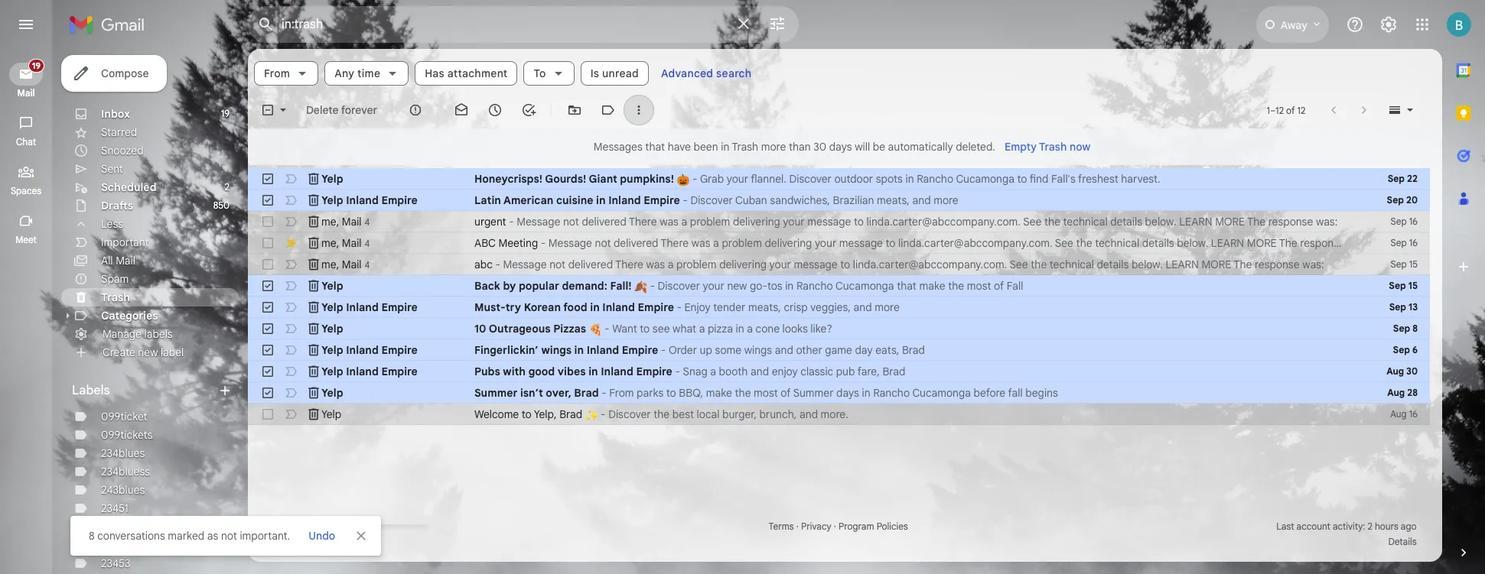 Task type: vqa. For each thing, say whether or not it's contained in the screenshot.
WAS: to the middle
yes



Task type: locate. For each thing, give the bounding box(es) containing it.
234blues
[[101, 447, 145, 461]]

a left cone
[[747, 322, 753, 336]]

problem for urgent
[[690, 215, 731, 229]]

important.
[[240, 530, 290, 544]]

None checkbox
[[260, 103, 276, 118], [260, 171, 276, 187], [260, 193, 276, 208], [260, 236, 276, 251], [260, 257, 276, 273], [260, 279, 276, 294], [260, 322, 276, 337], [260, 386, 276, 401], [260, 103, 276, 118], [260, 171, 276, 187], [260, 193, 276, 208], [260, 236, 276, 251], [260, 257, 276, 273], [260, 279, 276, 294], [260, 322, 276, 337], [260, 386, 276, 401]]

3 me from the top
[[322, 258, 337, 271]]

- want to see what a pizza in a cone looks like? ͏ ͏ ͏ ͏ ͏ ͏ ͏ ͏ ͏ ͏͏ ͏ ͏ ͏ ͏ ͏͏ ͏ ͏ ͏ ͏ ͏ ͏ ͏ ͏ ͏ ͏͏ ͏ ͏ ͏ ͏ ͏ ͏ ͏ ͏ ͏ ͏͏ ͏ ͏ ͏ ͏ ͏ ͏ ͏ ͏ ͏ ͏͏ ͏ ͏ ͏ ͏ ͏ ͏ ͏ ͏ ͏ ͏ ͏ ͏ ͏ ͏ ͏ ͏ ͏ ͏ ͏ ͏ ͏ ͏ ͏ ͏ ͏ ͏ ͏͏ ͏ ͏
[[602, 322, 1036, 336]]

1 horizontal spatial meats,
[[877, 194, 910, 207]]

problem down grab at left
[[690, 215, 731, 229]]

settings image
[[1380, 15, 1399, 34]]

tab list
[[1443, 49, 1486, 520]]

rancho
[[917, 172, 954, 186], [797, 279, 834, 293], [874, 387, 910, 400]]

details
[[1111, 215, 1143, 229], [1143, 237, 1175, 250], [1097, 258, 1129, 272]]

1 horizontal spatial ·
[[834, 521, 837, 533]]

2 up 850
[[225, 181, 230, 193]]

there
[[629, 215, 657, 229], [661, 237, 689, 250], [616, 258, 644, 272]]

0 vertical spatial see
[[1024, 215, 1042, 229]]

͏
[[1161, 172, 1164, 186], [1164, 172, 1167, 186], [1167, 172, 1169, 186], [1169, 172, 1172, 186], [1175, 172, 1178, 186], [1178, 172, 1180, 186], [1180, 172, 1183, 186], [1183, 172, 1186, 186], [1189, 172, 1191, 186], [1191, 172, 1194, 186], [1194, 172, 1197, 186], [1197, 172, 1200, 186], [1202, 172, 1205, 186], [1205, 172, 1208, 186], [1208, 172, 1211, 186], [1211, 172, 1213, 186], [1216, 172, 1219, 186], [1219, 172, 1222, 186], [1222, 172, 1224, 186], [1224, 172, 1227, 186], [1230, 172, 1233, 186], [1232, 172, 1235, 186], [1235, 172, 1238, 186], [1238, 172, 1241, 186], [1243, 172, 1246, 186], [1246, 172, 1249, 186], [1249, 172, 1252, 186], [1252, 172, 1254, 186], [1257, 172, 1260, 186], [1260, 172, 1263, 186], [1263, 172, 1265, 186], [1265, 172, 1268, 186], [1271, 172, 1274, 186], [1274, 172, 1276, 186], [1276, 172, 1279, 186], [1279, 172, 1282, 186], [1285, 172, 1287, 186], [959, 194, 962, 207], [962, 194, 965, 207], [965, 194, 967, 207], [967, 194, 970, 207], [970, 194, 973, 207], [973, 194, 976, 207], [976, 194, 978, 207], [978, 194, 981, 207], [981, 194, 984, 207], [984, 194, 986, 207], [986, 194, 989, 207], [989, 194, 992, 207], [992, 194, 995, 207], [995, 194, 997, 207], [997, 194, 1000, 207], [1000, 194, 1003, 207], [1003, 194, 1006, 207], [1006, 194, 1008, 207], [1008, 194, 1011, 207], [1011, 194, 1014, 207], [1014, 194, 1017, 207], [1017, 194, 1019, 207], [1019, 194, 1022, 207], [1022, 194, 1025, 207], [1025, 194, 1028, 207], [1028, 194, 1030, 207], [1030, 194, 1033, 207], [1033, 194, 1036, 207], [1036, 194, 1039, 207], [1039, 194, 1041, 207], [1041, 194, 1044, 207], [1044, 194, 1047, 207], [1047, 194, 1050, 207], [1050, 194, 1052, 207], [1052, 194, 1055, 207], [1055, 194, 1058, 207], [1058, 194, 1061, 207], [1061, 194, 1063, 207], [1063, 194, 1066, 207], [1066, 194, 1069, 207], [1069, 194, 1072, 207], [1072, 194, 1074, 207], [1074, 194, 1077, 207], [1077, 194, 1080, 207], [1080, 194, 1083, 207], [1083, 194, 1085, 207], [1085, 194, 1088, 207], [1088, 194, 1091, 207], [1091, 194, 1093, 207], [1093, 194, 1096, 207], [1096, 194, 1099, 207], [1099, 194, 1102, 207], [1102, 194, 1104, 207], [1104, 194, 1107, 207], [1107, 194, 1110, 207], [1110, 194, 1113, 207], [1113, 194, 1115, 207], [1115, 194, 1118, 207], [1118, 194, 1121, 207], [1121, 194, 1124, 207], [1124, 194, 1126, 207], [1126, 194, 1129, 207], [1129, 194, 1132, 207], [1132, 194, 1135, 207], [1135, 194, 1137, 207], [1137, 194, 1140, 207], [1140, 194, 1143, 207], [1143, 194, 1146, 207], [1146, 194, 1148, 207], [1148, 194, 1151, 207], [1151, 194, 1154, 207], [1154, 194, 1157, 207], [1157, 194, 1159, 207], [1159, 194, 1162, 207], [1024, 279, 1027, 293], [1027, 279, 1029, 293], [1029, 279, 1032, 293], [1032, 279, 1035, 293], [1038, 279, 1040, 293], [1040, 279, 1043, 293], [1043, 279, 1046, 293], [1046, 279, 1049, 293], [1051, 279, 1054, 293], [1054, 279, 1057, 293], [1057, 279, 1060, 293], [1060, 279, 1062, 293], [1065, 279, 1068, 293], [1068, 279, 1071, 293], [1071, 279, 1073, 293], [1073, 279, 1076, 293], [1079, 279, 1082, 293], [1082, 279, 1084, 293], [1084, 279, 1087, 293], [1087, 279, 1090, 293], [1093, 279, 1095, 293], [1095, 279, 1098, 293], [1098, 279, 1101, 293], [1101, 279, 1104, 293], [1106, 279, 1109, 293], [1109, 279, 1112, 293], [1112, 279, 1114, 293], [1114, 279, 1117, 293], [1120, 279, 1123, 293], [1123, 279, 1125, 293], [1125, 279, 1128, 293], [1128, 279, 1131, 293], [1134, 279, 1136, 293], [1136, 279, 1139, 293], [1139, 279, 1142, 293], [1142, 279, 1145, 293], [1147, 279, 1150, 293], [1150, 279, 1153, 293], [1153, 279, 1156, 293], [1156, 279, 1158, 293], [1161, 279, 1164, 293], [1164, 279, 1167, 293], [1167, 279, 1169, 293], [1169, 279, 1172, 293], [1175, 279, 1178, 293], [1178, 279, 1180, 293], [1180, 279, 1183, 293], [1183, 279, 1186, 293], [900, 301, 903, 315], [903, 301, 906, 315], [906, 301, 908, 315], [908, 301, 911, 315], [911, 301, 914, 315], [914, 301, 917, 315], [917, 301, 919, 315], [919, 301, 922, 315], [922, 301, 925, 315], [925, 301, 928, 315], [928, 301, 930, 315], [930, 301, 933, 315], [933, 301, 936, 315], [936, 301, 939, 315], [939, 301, 941, 315], [941, 301, 944, 315], [944, 301, 947, 315], [947, 301, 950, 315], [950, 301, 952, 315], [952, 301, 955, 315], [955, 301, 958, 315], [958, 301, 960, 315], [960, 301, 963, 315], [963, 301, 966, 315], [966, 301, 969, 315], [969, 301, 971, 315], [971, 301, 974, 315], [974, 301, 977, 315], [977, 301, 980, 315], [980, 301, 982, 315], [982, 301, 985, 315], [985, 301, 988, 315], [988, 301, 991, 315], [991, 301, 993, 315], [993, 301, 996, 315], [996, 301, 999, 315], [999, 301, 1002, 315], [1002, 301, 1004, 315], [1004, 301, 1007, 315], [1007, 301, 1010, 315], [1010, 301, 1013, 315], [1013, 301, 1015, 315], [1015, 301, 1018, 315], [1018, 301, 1021, 315], [1021, 301, 1024, 315], [1024, 301, 1026, 315], [1026, 301, 1029, 315], [1029, 301, 1032, 315], [1032, 301, 1035, 315], [1035, 301, 1037, 315], [1037, 301, 1040, 315], [1040, 301, 1043, 315], [1043, 301, 1046, 315], [1046, 301, 1048, 315], [1048, 301, 1051, 315], [1051, 301, 1054, 315], [1054, 301, 1057, 315], [1057, 301, 1059, 315], [1059, 301, 1062, 315], [1062, 301, 1065, 315], [1065, 301, 1067, 315], [1067, 301, 1070, 315], [1070, 301, 1073, 315], [1073, 301, 1076, 315], [1076, 301, 1078, 315], [1078, 301, 1081, 315], [1081, 301, 1084, 315], [1084, 301, 1087, 315], [1087, 301, 1089, 315], [1089, 301, 1092, 315], [1092, 301, 1095, 315], [1095, 301, 1098, 315], [1098, 301, 1100, 315], [1100, 301, 1103, 315], [1103, 301, 1106, 315], [1106, 301, 1109, 315], [1109, 301, 1111, 315], [1111, 301, 1114, 315], [1114, 301, 1117, 315], [833, 322, 835, 336], [835, 322, 838, 336], [838, 322, 841, 336], [841, 322, 844, 336], [844, 322, 846, 336], [846, 322, 849, 336], [849, 322, 852, 336], [852, 322, 855, 336], [855, 322, 857, 336], [860, 322, 863, 336], [863, 322, 866, 336], [866, 322, 868, 336], [868, 322, 871, 336], [874, 322, 877, 336], [877, 322, 879, 336], [879, 322, 882, 336], [882, 322, 885, 336], [885, 322, 888, 336], [888, 322, 890, 336], [890, 322, 893, 336], [893, 322, 896, 336], [896, 322, 899, 336], [901, 322, 904, 336], [904, 322, 907, 336], [907, 322, 910, 336], [910, 322, 912, 336], [912, 322, 915, 336], [915, 322, 918, 336], [918, 322, 921, 336], [921, 322, 923, 336], [923, 322, 926, 336], [929, 322, 931, 336], [931, 322, 934, 336], [934, 322, 937, 336], [937, 322, 940, 336], [940, 322, 942, 336], [942, 322, 945, 336], [945, 322, 948, 336], [948, 322, 951, 336], [951, 322, 953, 336], [956, 322, 959, 336], [959, 322, 962, 336], [962, 322, 964, 336], [964, 322, 967, 336], [967, 322, 970, 336], [970, 322, 973, 336], [973, 322, 975, 336], [975, 322, 978, 336], [978, 322, 981, 336], [981, 322, 984, 336], [984, 322, 986, 336], [986, 322, 989, 336], [989, 322, 992, 336], [992, 322, 995, 336], [995, 322, 997, 336], [997, 322, 1000, 336], [1000, 322, 1003, 336], [1003, 322, 1006, 336], [1006, 322, 1008, 336], [1008, 322, 1011, 336], [1011, 322, 1014, 336], [1014, 322, 1017, 336], [1017, 322, 1019, 336], [1019, 322, 1022, 336], [1022, 322, 1025, 336], [1025, 322, 1028, 336], [1030, 322, 1033, 336], [1033, 322, 1036, 336], [925, 344, 928, 358], [928, 344, 931, 358], [931, 344, 934, 358], [934, 344, 936, 358], [936, 344, 939, 358], [939, 344, 942, 358], [942, 344, 945, 358], [945, 344, 947, 358], [947, 344, 950, 358], [950, 344, 953, 358], [953, 344, 956, 358], [956, 344, 958, 358], [958, 344, 961, 358], [961, 344, 964, 358], [964, 344, 967, 358], [967, 344, 969, 358], [969, 344, 972, 358], [972, 344, 975, 358], [975, 344, 978, 358], [978, 344, 980, 358], [980, 344, 983, 358], [983, 344, 986, 358], [986, 344, 989, 358], [989, 344, 991, 358], [991, 344, 994, 358], [994, 344, 997, 358], [997, 344, 1000, 358], [1000, 344, 1002, 358], [1002, 344, 1005, 358], [1005, 344, 1008, 358], [1008, 344, 1011, 358], [1011, 344, 1013, 358], [1013, 344, 1016, 358], [1016, 344, 1019, 358], [1019, 344, 1022, 358], [1022, 344, 1024, 358], [1024, 344, 1027, 358], [1027, 344, 1030, 358], [1030, 344, 1033, 358], [1032, 344, 1035, 358], [1035, 344, 1038, 358], [1038, 344, 1041, 358], [1041, 344, 1043, 358], [1043, 344, 1046, 358], [1046, 344, 1049, 358], [1049, 344, 1052, 358], [1052, 344, 1054, 358], [1054, 344, 1057, 358], [1057, 344, 1060, 358], [1060, 344, 1063, 358], [1063, 344, 1065, 358], [1065, 344, 1068, 358], [1068, 344, 1071, 358], [1071, 344, 1074, 358], [1074, 344, 1076, 358], [1076, 344, 1079, 358], [1079, 344, 1082, 358], [1082, 344, 1085, 358], [1085, 344, 1087, 358], [1087, 344, 1090, 358], [1090, 344, 1093, 358], [1093, 344, 1096, 358], [1096, 344, 1098, 358], [1098, 344, 1101, 358], [1101, 344, 1104, 358], [1104, 344, 1107, 358], [1107, 344, 1109, 358], [1109, 344, 1112, 358], [1112, 344, 1115, 358], [1115, 344, 1118, 358], [1118, 344, 1120, 358], [1120, 344, 1123, 358], [1123, 344, 1126, 358], [1126, 344, 1129, 358], [1129, 344, 1131, 358], [1131, 344, 1134, 358], [906, 365, 909, 379], [909, 365, 911, 379], [911, 365, 914, 379], [914, 365, 917, 379], [917, 365, 920, 379], [920, 365, 922, 379], [922, 365, 925, 379], [925, 365, 928, 379], [928, 365, 931, 379], [931, 365, 933, 379], [933, 365, 936, 379], [936, 365, 939, 379], [939, 365, 942, 379], [942, 365, 944, 379], [944, 365, 947, 379], [947, 365, 950, 379], [950, 365, 953, 379], [953, 365, 955, 379], [955, 365, 958, 379], [958, 365, 961, 379], [961, 365, 964, 379], [964, 365, 966, 379], [966, 365, 969, 379], [969, 365, 972, 379], [972, 365, 975, 379], [975, 365, 977, 379], [977, 365, 980, 379], [980, 365, 983, 379], [983, 365, 986, 379], [986, 365, 988, 379], [988, 365, 991, 379], [991, 365, 994, 379], [994, 365, 996, 379], [996, 365, 999, 379], [999, 365, 1002, 379], [1002, 365, 1005, 379], [1005, 365, 1007, 379], [1007, 365, 1010, 379], [1010, 365, 1013, 379], [1013, 365, 1016, 379], [1016, 365, 1018, 379], [1018, 365, 1021, 379], [1021, 365, 1024, 379], [1024, 365, 1027, 379], [1027, 365, 1029, 379], [1029, 365, 1032, 379], [1032, 365, 1035, 379], [1035, 365, 1038, 379], [1038, 365, 1040, 379], [1040, 365, 1043, 379], [1043, 365, 1046, 379], [1046, 365, 1049, 379], [1049, 365, 1051, 379], [1051, 365, 1054, 379], [1054, 365, 1057, 379], [1057, 365, 1060, 379], [1060, 365, 1062, 379], [1062, 365, 1065, 379], [1065, 365, 1068, 379], [1068, 365, 1071, 379], [1071, 365, 1073, 379], [1073, 365, 1076, 379], [1076, 365, 1079, 379], [1079, 365, 1082, 379], [1082, 365, 1084, 379], [1084, 365, 1087, 379], [1087, 365, 1090, 379], [1090, 365, 1093, 379], [1093, 365, 1095, 379], [1095, 365, 1098, 379], [1098, 365, 1101, 379], [1101, 365, 1104, 379], [1103, 365, 1106, 379], [1106, 365, 1109, 379], [1109, 365, 1112, 379], [1112, 365, 1114, 379], [1114, 365, 1117, 379], [1117, 365, 1120, 379], [1059, 387, 1061, 400], [1061, 387, 1064, 400], [1064, 387, 1067, 400], [1067, 387, 1070, 400], [1072, 387, 1075, 400], [1075, 387, 1078, 400], [1078, 387, 1081, 400], [1081, 387, 1083, 400], [1086, 387, 1089, 400], [1089, 387, 1092, 400], [1092, 387, 1094, 400], [1094, 387, 1097, 400], [1100, 387, 1102, 400], [1102, 387, 1105, 400], [1105, 387, 1108, 400], [1108, 387, 1111, 400], [1113, 387, 1116, 400], [1116, 387, 1119, 400], [1119, 387, 1122, 400], [1122, 387, 1124, 400], [1127, 387, 1130, 400], [1130, 387, 1133, 400], [1133, 387, 1135, 400], [1135, 387, 1138, 400], [1141, 387, 1144, 400], [1144, 387, 1146, 400], [1146, 387, 1149, 400], [849, 408, 852, 422], [852, 408, 854, 422], [854, 408, 857, 422], [857, 408, 860, 422], [860, 408, 863, 422], [863, 408, 865, 422], [865, 408, 868, 422], [868, 408, 871, 422], [871, 408, 874, 422], [874, 408, 876, 422], [876, 408, 879, 422], [879, 408, 882, 422], [882, 408, 885, 422], [885, 408, 887, 422], [887, 408, 890, 422], [890, 408, 893, 422], [893, 408, 896, 422], [895, 408, 898, 422], [898, 408, 901, 422], [901, 408, 904, 422], [904, 408, 906, 422], [906, 408, 909, 422], [909, 408, 912, 422], [912, 408, 915, 422], [915, 408, 917, 422], [917, 408, 920, 422], [920, 408, 923, 422], [923, 408, 926, 422], [926, 408, 928, 422], [928, 408, 931, 422], [931, 408, 934, 422], [934, 408, 937, 422], [937, 408, 939, 422], [939, 408, 942, 422], [942, 408, 945, 422], [945, 408, 948, 422], [948, 408, 950, 422], [950, 408, 953, 422], [953, 408, 956, 422], [956, 408, 959, 422], [959, 408, 961, 422], [961, 408, 964, 422], [964, 408, 967, 422], [967, 408, 970, 422], [970, 408, 972, 422], [972, 408, 975, 422], [975, 408, 978, 422], [978, 408, 981, 422], [981, 408, 983, 422], [983, 408, 986, 422], [986, 408, 989, 422], [989, 408, 992, 422], [992, 408, 994, 422], [994, 408, 997, 422], [997, 408, 1000, 422]]

latin
[[475, 194, 501, 207]]

0 vertical spatial 2
[[225, 181, 230, 193]]

brad up ✨ icon
[[574, 387, 599, 400]]

popular
[[519, 279, 560, 293]]

me
[[322, 215, 337, 229], [322, 236, 337, 250], [322, 258, 337, 271]]

linda.carter@abccompany.com. up fall͏
[[899, 237, 1053, 250]]

3 trash image from the top
[[306, 300, 322, 315]]

meats, up cone
[[749, 301, 782, 315]]

1 vertical spatial 16
[[1410, 237, 1419, 249]]

linda.carter@abccompany.com. for urgent - message not delivered there was a problem delivering your message to linda.carter@abccompany.com. see the technical details below. learn more the response was:
[[867, 215, 1021, 229]]

meats, down spots
[[877, 194, 910, 207]]

1 vertical spatial sep 16
[[1391, 237, 1419, 249]]

2 me , mail 4 from the top
[[322, 236, 370, 250]]

delivering down sandwiches,
[[765, 237, 813, 250]]

delivering up go-
[[720, 258, 767, 272]]

snooze image
[[488, 103, 503, 118]]

the for abc - message not delivered there was a problem delivering your message to linda.carter@abccompany.com. see the technical details below. learn more the response was:
[[1234, 258, 1253, 272]]

terms · privacy · program policies
[[769, 521, 909, 533]]

sep 8
[[1394, 323, 1419, 335]]

7 yelp from the top
[[322, 365, 343, 379]]

2 vertical spatial see
[[1010, 258, 1029, 272]]

main menu image
[[17, 15, 35, 34]]

2 vertical spatial below.
[[1132, 258, 1164, 272]]

message for urgent
[[517, 215, 561, 229]]

freshest
[[1079, 172, 1119, 186]]

honeycrisps!
[[475, 172, 543, 186]]

4 row from the top
[[248, 233, 1431, 254]]

new down manage labels link at the left of the page
[[138, 346, 158, 360]]

4 trash image from the top
[[306, 236, 322, 251]]

2 summer from the left
[[794, 387, 834, 400]]

make down abc - message not delivered there was a problem delivering your message to linda.carter@abccompany.com. see the technical details below. learn more the response was:
[[920, 279, 946, 293]]

16 for abc meeting - message not delivered there was a problem delivering your message to linda.carter@abccompany.com. see the technical details below. learn more the response was:
[[1410, 237, 1419, 249]]

see up fall͏
[[1010, 258, 1029, 272]]

1 horizontal spatial summer
[[794, 387, 834, 400]]

to up abc - message not delivered there was a problem delivering your message to linda.carter@abccompany.com. see the technical details below. learn more the response was:
[[886, 237, 896, 250]]

best
[[673, 408, 694, 422]]

inbox
[[101, 107, 130, 121]]

a
[[682, 215, 688, 229], [714, 237, 720, 250], [668, 258, 674, 272], [699, 322, 705, 336], [747, 322, 753, 336], [711, 365, 717, 379]]

days down "pub"
[[837, 387, 860, 400]]

0 horizontal spatial 2
[[225, 181, 230, 193]]

alert
[[24, 35, 1461, 557]]

6 trash image from the top
[[306, 386, 322, 401]]

labels image
[[601, 103, 616, 118]]

1 me , mail 4 from the top
[[322, 215, 370, 229]]

28
[[1408, 387, 1419, 399]]

brad left ✨ icon
[[560, 408, 583, 422]]

1 me from the top
[[322, 215, 337, 229]]

1 vertical spatial was
[[692, 237, 711, 250]]

yelp inland empire for fingerlickin' wings in inland empire
[[322, 344, 418, 358]]

spaces
[[11, 185, 41, 197]]

234blues link
[[101, 447, 145, 461]]

in right food
[[590, 301, 600, 315]]

been
[[694, 140, 719, 154]]

what
[[673, 322, 697, 336]]

that left 'have'
[[646, 140, 665, 154]]

to left see
[[640, 322, 650, 336]]

message for abc
[[503, 258, 547, 272]]

2 vertical spatial was
[[646, 258, 665, 272]]

delivering
[[733, 215, 781, 229], [765, 237, 813, 250], [720, 258, 767, 272]]

1 yelp from the top
[[322, 172, 343, 186]]

was up enjoy
[[692, 237, 711, 250]]

1 vertical spatial ,
[[337, 236, 339, 250]]

linda.carter@abccompany.com. for abc - message not delivered there was a problem delivering your message to linda.carter@abccompany.com. see the technical details below. learn more the response was:
[[853, 258, 1008, 272]]

fall
[[1009, 387, 1023, 400]]

be
[[873, 140, 886, 154]]

4 yelp inland empire from the top
[[322, 365, 418, 379]]

trash inside main content
[[732, 140, 759, 154]]

add to tasks image
[[522, 103, 537, 118]]

your up tos
[[770, 258, 792, 272]]

1 vertical spatial me , mail 4
[[322, 236, 370, 250]]

the for urgent - message not delivered there was a problem delivering your message to linda.carter@abccompany.com. see the technical details below. learn more the response was:
[[1248, 215, 1266, 229]]

there up fall!
[[616, 258, 644, 272]]

some
[[715, 344, 742, 358]]

latin american cuisine in inland empire - discover cuban sandwiches, brazilian meats, and more ͏ ͏ ͏ ͏ ͏ ͏ ͏ ͏ ͏ ͏ ͏ ͏ ͏ ͏ ͏ ͏ ͏ ͏ ͏ ͏ ͏ ͏ ͏ ͏ ͏ ͏ ͏ ͏ ͏ ͏ ͏ ͏ ͏ ͏ ͏ ͏ ͏ ͏ ͏ ͏ ͏ ͏ ͏ ͏ ͏ ͏ ͏ ͏ ͏ ͏ ͏ ͏ ͏ ͏ ͏ ͏ ͏ ͏ ͏ ͏ ͏ ͏ ͏ ͏ ͏ ͏ ͏ ͏ ͏ ͏ ͏ ͏ ͏ ͏
[[475, 194, 1162, 207]]

message up veggies,
[[794, 258, 838, 272]]

1 16 from the top
[[1410, 216, 1419, 227]]

4 for urgent - message not delivered there was a problem delivering your message to linda.carter@abccompany.com. see the technical details below. learn more the response was:
[[365, 216, 370, 228]]

2 vertical spatial message
[[794, 258, 838, 272]]

delivered down cuisine
[[582, 215, 627, 229]]

linda.carter@abccompany.com. up abc meeting - message not delivered there was a problem delivering your message to linda.carter@abccompany.com. see the technical details below. learn more the response was:
[[867, 215, 1021, 229]]

0 horizontal spatial most
[[754, 387, 778, 400]]

marked
[[168, 530, 205, 544]]

1 horizontal spatial 30
[[1407, 366, 1419, 377]]

that down abc - message not delivered there was a problem delivering your message to linda.carter@abccompany.com. see the technical details below. learn more the response was:
[[897, 279, 917, 293]]

trash right been
[[732, 140, 759, 154]]

0 vertical spatial technical
[[1064, 215, 1108, 229]]

message for urgent
[[808, 215, 852, 229]]

1 vertical spatial 15
[[1409, 280, 1419, 292]]

0 vertical spatial make
[[920, 279, 946, 293]]

aug for discover the best local burger, brunch, and more. ͏ ͏ ͏ ͏ ͏ ͏ ͏ ͏ ͏ ͏ ͏ ͏ ͏ ͏ ͏ ͏ ͏ ͏ ͏ ͏ ͏ ͏ ͏ ͏ ͏ ͏ ͏ ͏ ͏ ͏ ͏ ͏ ͏ ͏ ͏ ͏ ͏ ͏ ͏ ͏ ͏ ͏ ͏ ͏ ͏ ͏ ͏ ͏ ͏ ͏ ͏ ͏ ͏ ͏ ͏
[[1391, 409, 1408, 420]]

Search in mail text field
[[282, 17, 726, 32]]

more image
[[632, 103, 647, 118]]

program
[[839, 521, 875, 533]]

0 horizontal spatial that
[[646, 140, 665, 154]]

delivered up demand:
[[569, 258, 613, 272]]

me for abc
[[322, 258, 337, 271]]

local
[[697, 408, 720, 422]]

0 horizontal spatial gb
[[279, 537, 292, 549]]

3 4 from the top
[[365, 259, 370, 271]]

3 yelp inland empire from the top
[[322, 344, 418, 358]]

new
[[728, 279, 748, 293], [138, 346, 158, 360]]

1 vertical spatial details
[[1143, 237, 1175, 250]]

1 , from the top
[[337, 215, 339, 229]]

2 4 from the top
[[365, 238, 370, 249]]

0 vertical spatial most
[[967, 279, 992, 293]]

make up local
[[706, 387, 733, 400]]

8 left 23452 link at the left bottom of the page
[[89, 530, 95, 544]]

1 horizontal spatial from
[[610, 387, 634, 400]]

important link
[[101, 236, 149, 250]]

message down brazilian
[[840, 237, 883, 250]]

good
[[529, 365, 555, 379]]

in right vibes
[[589, 365, 598, 379]]

message
[[517, 215, 561, 229], [549, 237, 592, 250], [503, 258, 547, 272]]

any time
[[335, 67, 381, 80]]

a right 'snag'
[[711, 365, 717, 379]]

6
[[1413, 345, 1419, 356]]

delivered up 🍂 image
[[614, 237, 659, 250]]

trash image for fingerlickin'
[[306, 343, 322, 358]]

1 vertical spatial response
[[1301, 237, 1346, 250]]

delivered for abc
[[569, 258, 613, 272]]

most left fall͏
[[967, 279, 992, 293]]

3 me , mail 4 from the top
[[322, 258, 370, 271]]

2 vertical spatial technical
[[1050, 258, 1095, 272]]

learn
[[1180, 215, 1213, 229], [1212, 237, 1245, 250], [1166, 258, 1199, 272]]

in down giant
[[596, 194, 606, 207]]

2 vertical spatial more
[[1202, 258, 1232, 272]]

me for urgent
[[322, 215, 337, 229]]

2 vertical spatial problem
[[677, 258, 717, 272]]

1 wings from the left
[[542, 344, 572, 358]]

delivering for urgent
[[733, 215, 781, 229]]

abc meeting - message not delivered there was a problem delivering your message to linda.carter@abccompany.com. see the technical details below. learn more the response was:
[[475, 237, 1370, 250]]

1 vertical spatial delivered
[[614, 237, 659, 250]]

drafts link
[[101, 199, 133, 213]]

4 trash image from the top
[[306, 322, 322, 337]]

1 vertical spatial 2
[[1368, 521, 1373, 533]]

1 horizontal spatial of
[[994, 279, 1005, 293]]

more up urgent - message not delivered there was a problem delivering your message to linda.carter@abccompany.com. see the technical details below. learn more the response was:
[[934, 194, 959, 207]]

new for go-
[[728, 279, 748, 293]]

new inside manage labels create new label
[[138, 346, 158, 360]]

was: for urgent - message not delivered there was a problem delivering your message to linda.carter@abccompany.com. see the technical details below. learn more the response was:
[[1317, 215, 1338, 229]]

linda.carter@abccompany.com. down abc meeting - message not delivered there was a problem delivering your message to linda.carter@abccompany.com. see the technical details below. learn more the response was:
[[853, 258, 1008, 272]]

23451
[[101, 502, 128, 516]]

days
[[830, 140, 853, 154], [837, 387, 860, 400]]

0 horizontal spatial wings
[[542, 344, 572, 358]]

1 4 from the top
[[365, 216, 370, 228]]

0 horizontal spatial new
[[138, 346, 158, 360]]

1 trash image from the top
[[306, 257, 322, 273]]

to
[[534, 67, 546, 80]]

1 horizontal spatial most
[[967, 279, 992, 293]]

2 trash image from the top
[[306, 193, 322, 208]]

-
[[693, 172, 698, 186], [683, 194, 688, 207], [509, 215, 514, 229], [541, 237, 546, 250], [496, 258, 501, 272], [650, 279, 655, 293], [677, 301, 682, 315], [605, 322, 610, 336], [661, 344, 666, 358], [676, 365, 681, 379], [602, 387, 607, 400], [601, 408, 606, 422]]

2 vertical spatial 4
[[365, 259, 370, 271]]

2 yelp from the top
[[322, 194, 343, 207]]

· right the privacy
[[834, 521, 837, 533]]

1 horizontal spatial 19
[[221, 108, 230, 119]]

3 16 from the top
[[1410, 409, 1419, 420]]

- down 🎃 "icon"
[[683, 194, 688, 207]]

2 · from the left
[[834, 521, 837, 533]]

1 vertical spatial rancho
[[797, 279, 834, 293]]

see for abc - message not delivered there was a problem delivering your message to linda.carter@abccompany.com. see the technical details below. learn more the response was:
[[1010, 258, 1029, 272]]

3 , from the top
[[337, 258, 339, 271]]

sep 16 for abc meeting - message not delivered there was a problem delivering your message to linda.carter@abccompany.com. see the technical details below. learn more the response was:
[[1391, 237, 1419, 249]]

trash down spam link
[[101, 291, 130, 305]]

problem for abc
[[677, 258, 717, 272]]

main content
[[248, 49, 1443, 563]]

categories
[[101, 309, 158, 323]]

8 up 6
[[1413, 323, 1419, 335]]

vibes
[[558, 365, 586, 379]]

trash image
[[306, 171, 322, 187], [306, 193, 322, 208], [306, 214, 322, 230], [306, 236, 322, 251], [306, 343, 322, 358], [306, 386, 322, 401], [306, 407, 322, 423]]

12 row from the top
[[248, 404, 1431, 426]]

was: for abc - message not delivered there was a problem delivering your message to linda.carter@abccompany.com. see the technical details below. learn more the response was:
[[1303, 258, 1325, 272]]

honeycrisps! gourds! giant pumpkins!
[[475, 172, 677, 186]]

- right meeting
[[541, 237, 546, 250]]

drafts
[[101, 199, 133, 213]]

5 trash image from the top
[[306, 343, 322, 358]]

, for abc
[[337, 258, 339, 271]]

1 horizontal spatial make
[[920, 279, 946, 293]]

0 horizontal spatial make
[[706, 387, 733, 400]]

1 vertical spatial trash
[[101, 291, 130, 305]]

learn for urgent - message not delivered there was a problem delivering your message to linda.carter@abccompany.com. see the technical details below. learn more the response was:
[[1180, 215, 1213, 229]]

summer
[[475, 387, 518, 400], [794, 387, 834, 400]]

see
[[1024, 215, 1042, 229], [1056, 237, 1074, 250], [1010, 258, 1029, 272]]

23451o link
[[101, 521, 135, 534]]

4 for abc - message not delivered there was a problem delivering your message to linda.carter@abccompany.com. see the technical details below. learn more the response was:
[[365, 259, 370, 271]]

categories link
[[101, 309, 158, 323]]

2 vertical spatial linda.carter@abccompany.com.
[[853, 258, 1008, 272]]

2 , from the top
[[337, 236, 339, 250]]

advanced search options image
[[762, 8, 793, 39]]

cucamonga left before
[[913, 387, 971, 400]]

by
[[503, 279, 516, 293]]

most up brunch,
[[754, 387, 778, 400]]

there down pumpkins! at left top
[[629, 215, 657, 229]]

4 yelp from the top
[[322, 301, 343, 315]]

sep 16
[[1391, 216, 1419, 227], [1391, 237, 1419, 249]]

summer down classic
[[794, 387, 834, 400]]

to left bbq,
[[667, 387, 677, 400]]

in right tos
[[786, 279, 794, 293]]

navigation containing mail
[[0, 49, 54, 575]]

attachment
[[448, 67, 508, 80]]

more for abc - message not delivered there was a problem delivering your message to linda.carter@abccompany.com. see the technical details below. learn more the response was:
[[1202, 258, 1232, 272]]

spam link
[[101, 273, 129, 286]]

- right over,
[[602, 387, 607, 400]]

gourds!
[[545, 172, 587, 186]]

aug left 28
[[1388, 387, 1406, 399]]

cucamonga down deleted.
[[957, 172, 1015, 186]]

was down 🎃 "icon"
[[660, 215, 679, 229]]

2 vertical spatial 16
[[1410, 409, 1419, 420]]

to down brazilian
[[854, 215, 864, 229]]

0 vertical spatial there
[[629, 215, 657, 229]]

2 vertical spatial delivering
[[720, 258, 767, 272]]

0 vertical spatial 8
[[1413, 323, 1419, 335]]

aug for from parks to bbq, make the most of summer days in rancho cucamonga before fall begins͏ ͏ ͏ ͏ ͏ ͏͏ ͏ ͏ ͏ ͏ ͏͏ ͏ ͏ ͏ ͏ ͏͏ ͏ ͏ ͏ ͏ ͏͏ ͏ ͏ ͏ ͏ ͏͏ ͏ ͏ ͏ ͏ ͏͏ ͏ ͏ ͏
[[1388, 387, 1406, 399]]

- left enjoy
[[677, 301, 682, 315]]

details link
[[1389, 537, 1417, 548]]

0 vertical spatial that
[[646, 140, 665, 154]]

2 vertical spatial ,
[[337, 258, 339, 271]]

0 vertical spatial response
[[1269, 215, 1314, 229]]

1 vertical spatial days
[[837, 387, 860, 400]]

0 horizontal spatial from
[[264, 67, 290, 80]]

messages
[[594, 140, 643, 154]]

aug down aug 28
[[1391, 409, 1408, 420]]

find
[[1030, 172, 1049, 186]]

0 vertical spatial rancho
[[917, 172, 954, 186]]

- right 🍂 image
[[650, 279, 655, 293]]

aug up aug 28
[[1387, 366, 1405, 377]]

footer containing terms
[[248, 520, 1431, 550]]

fall!
[[610, 279, 632, 293]]

0 vertical spatial was:
[[1317, 215, 1338, 229]]

9 yelp from the top
[[322, 408, 342, 422]]

0 vertical spatial was
[[660, 215, 679, 229]]

delivering down cuban
[[733, 215, 781, 229]]

than
[[789, 140, 811, 154]]

gb right 0.13
[[279, 537, 292, 549]]

1 gb from the left
[[279, 537, 292, 549]]

30 up 28
[[1407, 366, 1419, 377]]

wings down cone
[[745, 344, 773, 358]]

2 gb from the left
[[316, 537, 328, 549]]

2 vertical spatial me
[[322, 258, 337, 271]]

0 vertical spatial me , mail 4
[[322, 215, 370, 229]]

below. for urgent - message not delivered there was a problem delivering your message to linda.carter@abccompany.com. see the technical details below. learn more the response was:
[[1146, 215, 1177, 229]]

mail for abc
[[342, 258, 362, 271]]

- left "order"
[[661, 344, 666, 358]]

response for urgent - message not delivered there was a problem delivering your message to linda.carter@abccompany.com. see the technical details below. learn more the response was:
[[1269, 215, 1314, 229]]

footer
[[248, 520, 1431, 550]]

0 vertical spatial from
[[264, 67, 290, 80]]

less button
[[61, 215, 239, 233]]

· right the terms in the right bottom of the page
[[797, 521, 799, 533]]

2 vertical spatial rancho
[[874, 387, 910, 400]]

1 vertical spatial new
[[138, 346, 158, 360]]

2 row from the top
[[248, 190, 1431, 211]]

2 vertical spatial details
[[1097, 258, 1129, 272]]

game
[[826, 344, 853, 358]]

2 yelp inland empire from the top
[[322, 301, 418, 315]]

days left will
[[830, 140, 853, 154]]

2 vertical spatial delivered
[[569, 258, 613, 272]]

was up 🍂 image
[[646, 258, 665, 272]]

1 sep 16 from the top
[[1391, 216, 1419, 227]]

1 yelp inland empire from the top
[[322, 194, 418, 207]]

yelp inland empire for pubs with good vibes in inland empire
[[322, 365, 418, 379]]

problem
[[690, 215, 731, 229], [722, 237, 762, 250], [677, 258, 717, 272]]

new left go-
[[728, 279, 748, 293]]

navigation
[[0, 49, 54, 575]]

16
[[1410, 216, 1419, 227], [1410, 237, 1419, 249], [1410, 409, 1419, 420]]

30 right than on the top of the page
[[814, 140, 827, 154]]

7 row from the top
[[248, 297, 1431, 318]]

new inside row
[[728, 279, 748, 293]]

2 16 from the top
[[1410, 237, 1419, 249]]

2 vertical spatial aug
[[1391, 409, 1408, 420]]

has attachment
[[425, 67, 508, 80]]

message
[[808, 215, 852, 229], [840, 237, 883, 250], [794, 258, 838, 272]]

·
[[797, 521, 799, 533], [834, 521, 837, 533]]

2 vertical spatial there
[[616, 258, 644, 272]]

0 vertical spatial 4
[[365, 216, 370, 228]]

meats,
[[877, 194, 910, 207], [749, 301, 782, 315]]

2 vertical spatial response
[[1255, 258, 1300, 272]]

0 vertical spatial 19
[[32, 60, 41, 71]]

brunch,
[[760, 408, 797, 422]]

3 trash image from the top
[[306, 214, 322, 230]]

1 vertical spatial 30
[[1407, 366, 1419, 377]]

0 vertical spatial more
[[762, 140, 786, 154]]

up
[[700, 344, 713, 358]]

row
[[248, 168, 1431, 190], [248, 190, 1431, 211], [248, 211, 1431, 233], [248, 233, 1431, 254], [248, 254, 1431, 276], [248, 276, 1431, 297], [248, 297, 1431, 318], [248, 318, 1431, 340], [248, 340, 1431, 361], [248, 361, 1431, 383], [248, 383, 1431, 404], [248, 404, 1431, 426]]

7 trash image from the top
[[306, 407, 322, 423]]

message down cuisine
[[549, 237, 592, 250]]

and up urgent - message not delivered there was a problem delivering your message to linda.carter@abccompany.com. see the technical details below. learn more the response was:
[[913, 194, 931, 207]]

that
[[646, 140, 665, 154], [897, 279, 917, 293]]

message down meeting
[[503, 258, 547, 272]]

booth
[[719, 365, 748, 379]]

delivered for urgent
[[582, 215, 627, 229]]

me , mail 4 for abc
[[322, 236, 370, 250]]

None checkbox
[[260, 214, 276, 230], [260, 300, 276, 315], [260, 343, 276, 358], [260, 364, 276, 380], [260, 407, 276, 423], [260, 214, 276, 230], [260, 300, 276, 315], [260, 343, 276, 358], [260, 364, 276, 380], [260, 407, 276, 423]]

see down fall's
[[1056, 237, 1074, 250]]

0 vertical spatial the
[[1248, 215, 1266, 229]]

details
[[1389, 537, 1417, 548]]

more down - discover your new go-tos in rancho cucamonga that make the most of fall͏ ͏ ͏ ͏ ͏ ͏͏ ͏ ͏ ͏ ͏ ͏͏ ͏ ͏ ͏ ͏ ͏͏ ͏ ͏ ͏ ͏ ͏͏ ͏ ͏ ͏ ͏ ͏͏ ͏ ͏ ͏ ͏ ͏͏ ͏ ͏ ͏ ͏ ͏͏ ͏ ͏ ͏ ͏ ͏͏ ͏ ͏ ͏ ͏ ͏͏ ͏ ͏ ͏ ͏ ͏͏ ͏ ͏ ͏ ͏ ͏͏ ͏ ͏ ͏ ͏
[[875, 301, 900, 315]]

0 horizontal spatial ·
[[797, 521, 799, 533]]

0 vertical spatial trash
[[732, 140, 759, 154]]

2 vertical spatial me , mail 4
[[322, 258, 370, 271]]

message down the latin american cuisine in inland empire - discover cuban sandwiches, brazilian meats, and more ͏ ͏ ͏ ͏ ͏ ͏ ͏ ͏ ͏ ͏ ͏ ͏ ͏ ͏ ͏ ͏ ͏ ͏ ͏ ͏ ͏ ͏ ͏ ͏ ͏ ͏ ͏ ͏ ͏ ͏ ͏ ͏ ͏ ͏ ͏ ͏ ͏ ͏ ͏ ͏ ͏ ͏ ͏ ͏ ͏ ͏ ͏ ͏ ͏ ͏ ͏ ͏ ͏ ͏ ͏ ͏ ͏ ͏ ͏ ͏ ͏ ͏ ͏ ͏ ͏ ͏ ͏ ͏ ͏ ͏ ͏ ͏ ͏ ͏
[[808, 215, 852, 229]]

labels heading
[[72, 384, 217, 399]]

mail
[[17, 87, 35, 99], [342, 215, 362, 229], [342, 236, 362, 250], [116, 254, 135, 268], [342, 258, 362, 271]]

cucamonga up veggies,
[[836, 279, 895, 293]]

not up 'back by popular demand: fall!' at the left
[[550, 258, 566, 272]]

sep
[[1389, 173, 1406, 185], [1388, 194, 1405, 206], [1391, 216, 1408, 227], [1391, 237, 1408, 249], [1391, 259, 1408, 270], [1390, 280, 1407, 292], [1390, 302, 1407, 313], [1394, 323, 1411, 335], [1394, 345, 1411, 356]]

rancho up veggies,
[[797, 279, 834, 293]]

5 trash image from the top
[[306, 364, 322, 380]]

any
[[335, 67, 355, 80]]

discover up the latin american cuisine in inland empire - discover cuban sandwiches, brazilian meats, and more ͏ ͏ ͏ ͏ ͏ ͏ ͏ ͏ ͏ ͏ ͏ ͏ ͏ ͏ ͏ ͏ ͏ ͏ ͏ ͏ ͏ ͏ ͏ ͏ ͏ ͏ ͏ ͏ ͏ ͏ ͏ ͏ ͏ ͏ ͏ ͏ ͏ ͏ ͏ ͏ ͏ ͏ ͏ ͏ ͏ ͏ ͏ ͏ ͏ ͏ ͏ ͏ ͏ ͏ ͏ ͏ ͏ ͏ ͏ ͏ ͏ ͏ ͏ ͏ ͏ ͏ ͏ ͏ ͏ ͏ ͏ ͏ ͏ ͏
[[790, 172, 832, 186]]

summer isn't over, brad - from parks to bbq, make the most of summer days in rancho cucamonga before fall begins͏ ͏ ͏ ͏ ͏ ͏͏ ͏ ͏ ͏ ͏ ͏͏ ͏ ͏ ͏ ͏ ͏͏ ͏ ͏ ͏ ͏ ͏͏ ͏ ͏ ͏ ͏ ͏͏ ͏ ͏ ͏ ͏ ͏͏ ͏ ͏ ͏
[[475, 387, 1149, 400]]

less
[[101, 217, 123, 231]]

2 vertical spatial was:
[[1303, 258, 1325, 272]]

more left than on the top of the page
[[762, 140, 786, 154]]

30
[[814, 140, 827, 154], [1407, 366, 1419, 377]]

advanced search button
[[655, 60, 758, 87]]

trash image
[[306, 257, 322, 273], [306, 279, 322, 294], [306, 300, 322, 315], [306, 322, 322, 337], [306, 364, 322, 380]]

1 vertical spatial 19
[[221, 108, 230, 119]]

details for urgent - message not delivered there was a problem delivering your message to linda.carter@abccompany.com. see the technical details below. learn more the response was:
[[1111, 215, 1143, 229]]

problem up enjoy
[[677, 258, 717, 272]]

Search in mail search field
[[248, 6, 799, 43]]

1 vertical spatial the
[[1280, 237, 1298, 250]]

trash image for abc
[[306, 236, 322, 251]]

your down sandwiches,
[[783, 215, 805, 229]]

0 vertical spatial message
[[517, 215, 561, 229]]

support image
[[1347, 15, 1365, 34]]

yelp inland empire for latin american cuisine in inland empire
[[322, 194, 418, 207]]

2 me from the top
[[322, 236, 337, 250]]

0 horizontal spatial rancho
[[797, 279, 834, 293]]

have
[[668, 140, 691, 154]]

delivering for abc
[[720, 258, 767, 272]]

2 vertical spatial message
[[503, 258, 547, 272]]

trash image for abc
[[306, 257, 322, 273]]

technical for urgent - message not delivered there was a problem delivering your message to linda.carter@abccompany.com. see the technical details below. learn more the response was:
[[1064, 215, 1108, 229]]

1 vertical spatial more
[[934, 194, 959, 207]]

learn for abc - message not delivered there was a problem delivering your message to linda.carter@abccompany.com. see the technical details below. learn more the response was:
[[1166, 258, 1199, 272]]

trash image for latin
[[306, 193, 322, 208]]

1 horizontal spatial new
[[728, 279, 748, 293]]

of down enjoy
[[781, 387, 791, 400]]

terms
[[769, 521, 794, 533]]

0 vertical spatial details
[[1111, 215, 1143, 229]]

message for abc
[[794, 258, 838, 272]]

new for label
[[138, 346, 158, 360]]

manage labels link
[[103, 328, 173, 341]]

in
[[721, 140, 730, 154], [906, 172, 915, 186], [596, 194, 606, 207], [786, 279, 794, 293], [590, 301, 600, 315], [736, 322, 745, 336], [575, 344, 584, 358], [589, 365, 598, 379], [862, 387, 871, 400]]

aug 30
[[1387, 366, 1419, 377]]

2 sep 16 from the top
[[1391, 237, 1419, 249]]



Task type: describe. For each thing, give the bounding box(es) containing it.
a down grab at left
[[714, 237, 720, 250]]

more for urgent - message not delivered there was a problem delivering your message to linda.carter@abccompany.com. see the technical details below. learn more the response was:
[[1216, 215, 1246, 229]]

below. for abc - message not delivered there was a problem delivering your message to linda.carter@abccompany.com. see the technical details below. learn more the response was:
[[1132, 258, 1164, 272]]

discover down parks
[[609, 408, 651, 422]]

, for abc meeting
[[337, 236, 339, 250]]

scheduled link
[[101, 181, 157, 194]]

chat heading
[[0, 136, 52, 149]]

all mail
[[101, 254, 135, 268]]

labels
[[72, 384, 110, 399]]

advanced
[[661, 67, 714, 80]]

not down cuisine
[[563, 215, 579, 229]]

9 row from the top
[[248, 340, 1431, 361]]

fare,
[[858, 365, 880, 379]]

spaces heading
[[0, 185, 52, 198]]

there for urgent
[[629, 215, 657, 229]]

pizza
[[708, 322, 733, 336]]

burger,
[[723, 408, 757, 422]]

trash image for pubs
[[306, 364, 322, 380]]

response for abc - message not delivered there was a problem delivering your message to linda.carter@abccompany.com. see the technical details below. learn more the response was:
[[1255, 258, 1300, 272]]

0 vertical spatial days
[[830, 140, 853, 154]]

fall͏
[[1007, 279, 1024, 293]]

advanced search
[[661, 67, 752, 80]]

🍂 image
[[635, 281, 648, 294]]

- right 🍕 icon
[[605, 322, 610, 336]]

your right grab at left
[[727, 172, 749, 186]]

1 vertical spatial 8
[[89, 530, 95, 544]]

mail for urgent
[[342, 215, 362, 229]]

to button
[[524, 61, 575, 86]]

2 vertical spatial 15
[[305, 537, 314, 549]]

gb for 15
[[316, 537, 328, 549]]

in right the pizza
[[736, 322, 745, 336]]

1 horizontal spatial that
[[897, 279, 917, 293]]

5 yelp from the top
[[322, 322, 343, 336]]

activity:
[[1334, 521, 1366, 533]]

in down "fare,"
[[862, 387, 871, 400]]

cuban
[[736, 194, 768, 207]]

2 inside last account activity: 2 hours ago details
[[1368, 521, 1373, 533]]

- right 🎃 "icon"
[[693, 172, 698, 186]]

privacy link
[[801, 521, 832, 533]]

deleted.
[[956, 140, 996, 154]]

more.
[[821, 408, 849, 422]]

sep 22
[[1389, 173, 1419, 185]]

15 gb used
[[305, 537, 351, 549]]

meet heading
[[0, 234, 52, 247]]

23451o 23452
[[101, 521, 135, 553]]

search in mail image
[[253, 11, 280, 38]]

6 row from the top
[[248, 276, 1431, 297]]

technical for abc - message not delivered there was a problem delivering your message to linda.carter@abccompany.com. see the technical details below. learn more the response was:
[[1050, 258, 1095, 272]]

outrageous
[[489, 322, 551, 336]]

begins͏
[[1026, 387, 1059, 400]]

1 vertical spatial below.
[[1178, 237, 1209, 250]]

1 vertical spatial learn
[[1212, 237, 1245, 250]]

has
[[425, 67, 445, 80]]

automatically
[[889, 140, 954, 154]]

details for abc - message not delivered there was a problem delivering your message to linda.carter@abccompany.com. see the technical details below. learn more the response was:
[[1097, 258, 1129, 272]]

234bluess
[[101, 465, 150, 479]]

1 vertical spatial make
[[706, 387, 733, 400]]

korean
[[524, 301, 561, 315]]

not up fall!
[[595, 237, 611, 250]]

yelp inland empire for must-try korean food in inland empire
[[322, 301, 418, 315]]

0 vertical spatial sep 15
[[1391, 259, 1419, 270]]

- right ✨ icon
[[601, 408, 606, 422]]

outdoor
[[835, 172, 874, 186]]

mail heading
[[0, 87, 52, 100]]

program policies link
[[839, 521, 909, 533]]

will
[[855, 140, 871, 154]]

3 row from the top
[[248, 211, 1431, 233]]

delete forever button
[[300, 96, 384, 124]]

1 vertical spatial problem
[[722, 237, 762, 250]]

aug 16
[[1391, 409, 1419, 420]]

8 yelp from the top
[[322, 387, 343, 400]]

see for urgent - message not delivered there was a problem delivering your message to linda.carter@abccompany.com. see the technical details below. learn more the response was:
[[1024, 215, 1042, 229]]

messages that have been in trash more than 30 days will be automatically deleted.
[[594, 140, 996, 154]]

and left enjoy
[[751, 365, 769, 379]]

0 horizontal spatial 19
[[32, 60, 41, 71]]

2 wings from the left
[[745, 344, 773, 358]]

1 summer from the left
[[475, 387, 518, 400]]

23453
[[101, 557, 130, 571]]

in right spots
[[906, 172, 915, 186]]

any time button
[[325, 61, 409, 86]]

days inside row
[[837, 387, 860, 400]]

1 vertical spatial message
[[549, 237, 592, 250]]

all
[[101, 254, 113, 268]]

0 vertical spatial cucamonga
[[957, 172, 1015, 186]]

create new label link
[[103, 346, 184, 360]]

parks
[[637, 387, 664, 400]]

from inside the from dropdown button
[[264, 67, 290, 80]]

flannel.
[[751, 172, 787, 186]]

a up see
[[668, 258, 674, 272]]

is unread
[[591, 67, 639, 80]]

mail for abc meeting
[[342, 236, 362, 250]]

brad right eats,
[[903, 344, 926, 358]]

sandwiches,
[[770, 194, 831, 207]]

6 yelp from the top
[[322, 344, 343, 358]]

labels
[[144, 328, 173, 341]]

is
[[591, 67, 600, 80]]

toggle split pane mode image
[[1388, 103, 1403, 118]]

23452 link
[[101, 539, 130, 553]]

last account activity: 2 hours ago details
[[1277, 521, 1417, 548]]

✨ image
[[585, 410, 598, 422]]

main content containing from
[[248, 49, 1443, 563]]

sep 20
[[1388, 194, 1419, 206]]

discover down grab at left
[[691, 194, 733, 207]]

tos
[[768, 279, 783, 293]]

🎃 image
[[677, 174, 690, 187]]

1 vertical spatial there
[[661, 237, 689, 250]]

me , mail 4 for abc
[[322, 258, 370, 271]]

your up tender
[[703, 279, 725, 293]]

meeting
[[499, 237, 538, 250]]

4 for abc meeting - message not delivered there was a problem delivering your message to linda.carter@abccompany.com. see the technical details below. learn more the response was:
[[365, 238, 370, 249]]

mark as read image
[[454, 103, 469, 118]]

1 vertical spatial sep 15
[[1390, 280, 1419, 292]]

- left 'snag'
[[676, 365, 681, 379]]

, for urgent
[[337, 215, 339, 229]]

1 vertical spatial cucamonga
[[836, 279, 895, 293]]

and right veggies,
[[854, 301, 872, 315]]

16 for urgent - message not delivered there was a problem delivering your message to linda.carter@abccompany.com. see the technical details below. learn more the response was:
[[1410, 216, 1419, 227]]

20
[[1407, 194, 1419, 206]]

policies
[[877, 521, 909, 533]]

trash image for urgent
[[306, 214, 322, 230]]

sep 16 for urgent - message not delivered there was a problem delivering your message to linda.carter@abccompany.com. see the technical details below. learn more the response was:
[[1391, 216, 1419, 227]]

1 row from the top
[[248, 168, 1431, 190]]

8 conversations marked as not important.
[[89, 530, 290, 544]]

1 vertical spatial more
[[1248, 237, 1278, 250]]

brad down eats,
[[883, 365, 906, 379]]

try
[[506, 301, 521, 315]]

account
[[1297, 521, 1331, 533]]

2 trash image from the top
[[306, 279, 322, 294]]

there for abc
[[616, 258, 644, 272]]

me for abc
[[322, 236, 337, 250]]

move to image
[[567, 103, 583, 118]]

🍕 image
[[589, 324, 602, 337]]

23452
[[101, 539, 130, 553]]

1 vertical spatial delivering
[[765, 237, 813, 250]]

10 row from the top
[[248, 361, 1431, 383]]

grab
[[700, 172, 724, 186]]

discover up enjoy
[[658, 279, 700, 293]]

not right 'as' at the bottom
[[221, 530, 237, 544]]

1 vertical spatial meats,
[[749, 301, 782, 315]]

abc
[[475, 237, 496, 250]]

was for urgent
[[660, 215, 679, 229]]

1 vertical spatial message
[[840, 237, 883, 250]]

and down summer isn't over, brad - from parks to bbq, make the most of summer days in rancho cucamonga before fall begins͏ ͏ ͏ ͏ ͏ ͏͏ ͏ ͏ ͏ ͏ ͏͏ ͏ ͏ ͏ ͏ ͏͏ ͏ ͏ ͏ ͏ ͏͏ ͏ ͏ ͏ ͏ ͏͏ ͏ ͏ ͏ ͏ ͏͏ ͏ ͏ ͏
[[800, 408, 818, 422]]

alert containing 8 conversations marked as not important.
[[24, 35, 1461, 557]]

sep 13
[[1390, 302, 1419, 313]]

10
[[475, 322, 486, 336]]

was for abc
[[646, 258, 665, 272]]

1 vertical spatial most
[[754, 387, 778, 400]]

1 vertical spatial linda.carter@abccompany.com.
[[899, 237, 1053, 250]]

to left yelp,
[[522, 408, 532, 422]]

must-try korean food in inland empire - enjoy tender meats, crisp veggies, and more ͏ ͏ ͏ ͏ ͏ ͏ ͏ ͏ ͏ ͏ ͏ ͏ ͏ ͏ ͏ ͏ ͏ ͏ ͏ ͏ ͏ ͏ ͏ ͏ ͏ ͏ ͏ ͏ ͏ ͏ ͏ ͏ ͏ ͏ ͏ ͏ ͏ ͏ ͏ ͏ ͏ ͏ ͏ ͏ ͏ ͏ ͏ ͏ ͏ ͏ ͏ ͏ ͏ ͏ ͏ ͏ ͏ ͏ ͏ ͏ ͏ ͏ ͏ ͏ ͏ ͏ ͏ ͏ ͏ ͏ ͏ ͏ ͏ ͏ ͏ ͏ ͏ ͏ ͏
[[475, 301, 1117, 315]]

want
[[613, 322, 637, 336]]

delete
[[306, 103, 339, 117]]

0 vertical spatial 15
[[1410, 259, 1419, 270]]

starred
[[101, 126, 137, 139]]

sent link
[[101, 162, 123, 176]]

mail inside heading
[[17, 87, 35, 99]]

8 inside row
[[1413, 323, 1419, 335]]

0 vertical spatial 30
[[814, 140, 827, 154]]

clear search image
[[729, 8, 759, 39]]

23453 link
[[101, 557, 130, 571]]

used
[[331, 537, 351, 549]]

to left find at the top right
[[1018, 172, 1028, 186]]

1 trash image from the top
[[306, 171, 322, 187]]

11 row from the top
[[248, 383, 1431, 404]]

0.13 gb
[[260, 537, 292, 549]]

2 vertical spatial cucamonga
[[913, 387, 971, 400]]

tender
[[714, 301, 746, 315]]

has attachment button
[[415, 61, 518, 86]]

5 row from the top
[[248, 254, 1431, 276]]

undo
[[309, 530, 335, 544]]

trash image for summer
[[306, 386, 322, 401]]

0 horizontal spatial trash
[[101, 291, 130, 305]]

1 vertical spatial see
[[1056, 237, 1074, 250]]

a down 🎃 "icon"
[[682, 215, 688, 229]]

time
[[358, 67, 381, 80]]

report spam image
[[408, 103, 424, 118]]

trash image for must-
[[306, 300, 322, 315]]

- right abc at the left top
[[496, 258, 501, 272]]

follow link to manage storage image
[[357, 535, 373, 550]]

to up veggies,
[[841, 258, 851, 272]]

undo link
[[303, 523, 342, 550]]

in right been
[[721, 140, 730, 154]]

2 horizontal spatial more
[[934, 194, 959, 207]]

0 horizontal spatial of
[[781, 387, 791, 400]]

gmail image
[[69, 9, 152, 40]]

1 vertical spatial was:
[[1349, 237, 1370, 250]]

like?
[[811, 322, 833, 336]]

- discover the best local burger, brunch, and more. ͏ ͏ ͏ ͏ ͏ ͏ ͏ ͏ ͏ ͏ ͏ ͏ ͏ ͏ ͏ ͏ ͏ ͏ ͏ ͏ ͏ ͏ ͏ ͏ ͏ ͏ ͏ ͏ ͏ ͏ ͏ ͏ ͏ ͏ ͏ ͏ ͏ ͏ ͏ ͏ ͏ ͏ ͏ ͏ ͏ ͏ ͏ ͏ ͏ ͏ ͏ ͏ ͏ ͏ ͏
[[598, 408, 1000, 422]]

0 vertical spatial aug
[[1387, 366, 1405, 377]]

0 horizontal spatial more
[[762, 140, 786, 154]]

234bluess link
[[101, 465, 150, 479]]

- right urgent
[[509, 215, 514, 229]]

me , mail 4 for urgent
[[322, 215, 370, 229]]

from inside row
[[610, 387, 634, 400]]

giant
[[589, 172, 618, 186]]

cuisine
[[556, 194, 594, 207]]

in up vibes
[[575, 344, 584, 358]]

1 vertical spatial technical
[[1096, 237, 1140, 250]]

a right what
[[699, 322, 705, 336]]

2 horizontal spatial rancho
[[917, 172, 954, 186]]

1 · from the left
[[797, 521, 799, 533]]

snoozed
[[101, 144, 144, 158]]

1 horizontal spatial rancho
[[874, 387, 910, 400]]

3 yelp from the top
[[322, 279, 343, 293]]

2 vertical spatial more
[[875, 301, 900, 315]]

850
[[213, 200, 230, 211]]

gb for 0.13
[[279, 537, 292, 549]]

8 row from the top
[[248, 318, 1431, 340]]

footer inside main content
[[248, 520, 1431, 550]]

- discover your new go-tos in rancho cucamonga that make the most of fall͏ ͏ ͏ ͏ ͏ ͏͏ ͏ ͏ ͏ ͏ ͏͏ ͏ ͏ ͏ ͏ ͏͏ ͏ ͏ ͏ ͏ ͏͏ ͏ ͏ ͏ ͏ ͏͏ ͏ ͏ ͏ ͏ ͏͏ ͏ ͏ ͏ ͏ ͏͏ ͏ ͏ ͏ ͏ ͏͏ ͏ ͏ ͏ ͏ ͏͏ ͏ ͏ ͏ ͏ ͏͏ ͏ ͏ ͏ ͏ ͏͏ ͏ ͏ ͏ ͏
[[648, 279, 1186, 293]]

inbox link
[[101, 107, 130, 121]]

label
[[161, 346, 184, 360]]

important
[[101, 236, 149, 250]]

and up enjoy
[[775, 344, 794, 358]]

aug 28
[[1388, 387, 1419, 399]]

with
[[503, 365, 526, 379]]

your down the latin american cuisine in inland empire - discover cuban sandwiches, brazilian meats, and more ͏ ͏ ͏ ͏ ͏ ͏ ͏ ͏ ͏ ͏ ͏ ͏ ͏ ͏ ͏ ͏ ͏ ͏ ͏ ͏ ͏ ͏ ͏ ͏ ͏ ͏ ͏ ͏ ͏ ͏ ͏ ͏ ͏ ͏ ͏ ͏ ͏ ͏ ͏ ͏ ͏ ͏ ͏ ͏ ͏ ͏ ͏ ͏ ͏ ͏ ͏ ͏ ͏ ͏ ͏ ͏ ͏ ͏ ͏ ͏ ͏ ͏ ͏ ͏ ͏ ͏ ͏ ͏ ͏ ͏ ͏ ͏ ͏ ͏
[[815, 237, 837, 250]]

manage labels create new label
[[103, 328, 184, 360]]

crisp
[[784, 301, 808, 315]]



